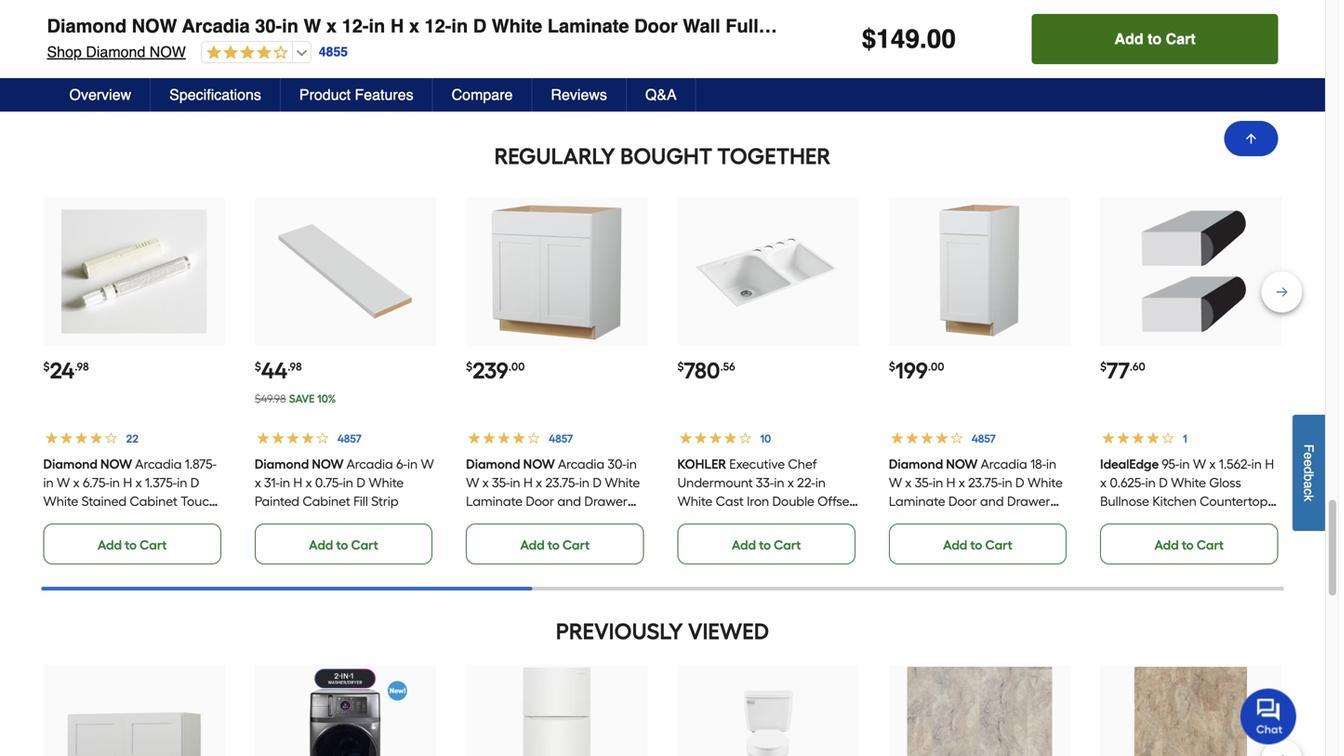 Task type: describe. For each thing, give the bounding box(es) containing it.
chef
[[788, 456, 817, 472]]

w for arcadia 18-in w x 35-in h x 23.75-in d white laminate door and drawer base fully assembled cabinet (recessed panel shaker door style)
[[889, 475, 902, 491]]

199
[[895, 357, 928, 384]]

199 list item
[[889, 197, 1071, 565]]

now for arcadia 30-in w x 35-in h x 23.75-in d white laminate door and drawer base fully assembled cabinet (recessed panel shaker door style)
[[523, 456, 555, 472]]

149
[[876, 24, 920, 54]]

1 horizontal spatial fully
[[726, 15, 769, 37]]

laminate for 199
[[889, 493, 946, 509]]

bullnose
[[1100, 493, 1150, 509]]

1.562-
[[1219, 456, 1252, 472]]

d for arcadia 6-in w x 31-in h x 0.75-in d white painted cabinet fill strip
[[357, 475, 366, 491]]

w for arcadia 1.875- in w x 6.75-in h x 1.375-in d white stained cabinet touch- up kit
[[57, 475, 70, 491]]

cabinet inside the arcadia 6-in w x 31-in h x 0.75-in d white painted cabinet fill strip
[[303, 493, 350, 509]]

white inside 95-in w x 1.562-in h x 0.625-in d white gloss bullnose kitchen countertop end cap
[[1171, 475, 1206, 491]]

add to cart link inside 77 list item
[[1100, 524, 1278, 565]]

24 list item
[[43, 197, 225, 565]]

22-
[[797, 475, 816, 491]]

$49.98 save 10%
[[255, 392, 336, 406]]

now for arcadia 1.875- in w x 6.75-in h x 1.375-in d white stained cabinet touch- up kit
[[100, 456, 132, 472]]

fill
[[354, 493, 368, 509]]

31-
[[264, 475, 280, 491]]

$ for 77
[[1100, 360, 1107, 373]]

4 add to cart list item from the left
[[1100, 0, 1282, 71]]

style) for 239
[[466, 549, 498, 565]]

reviews button
[[532, 78, 627, 112]]

hole
[[720, 512, 747, 528]]

bowl
[[678, 512, 706, 528]]

.00 for 239
[[508, 360, 525, 373]]

add to cart button
[[1032, 14, 1278, 64]]

arcadia 6-in w x 31-in h x 0.75-in d white painted cabinet fill strip
[[255, 456, 434, 509]]

add to cart link inside 239 list item
[[466, 524, 644, 565]]

to inside 77 list item
[[1182, 537, 1194, 553]]

1 add to cart list item from the left
[[43, 0, 225, 71]]

diamond now arcadia 6-in w x 31-in h x 0.75-in d white painted cabinet fill strip image
[[273, 199, 418, 344]]

$ 199 .00
[[889, 357, 944, 384]]

23.75- for 199
[[968, 475, 1002, 491]]

arcadia 18-in w x 35-in h x 23.75-in d white laminate door and drawer base fully assembled cabinet (recessed panel shaker door style)
[[889, 456, 1067, 565]]

specifications
[[169, 86, 261, 103]]

arcadia 30-in w x 35-in h x 23.75-in d white laminate door and drawer base fully assembled cabinet (recessed panel shaker door style)
[[466, 456, 644, 565]]

k
[[1302, 495, 1317, 501]]

arcadia for 199
[[981, 456, 1027, 472]]

add inside the 199 list item
[[943, 537, 968, 553]]

x inside executive chef undermount 33-in x 22-in white cast iron double offset bowl 4-hole kitchen sink
[[788, 475, 794, 491]]

b
[[1302, 474, 1317, 481]]

executive
[[729, 456, 785, 472]]

2 horizontal spatial style)
[[1220, 15, 1271, 37]]

add to cart link inside the 199 list item
[[889, 524, 1067, 565]]

d
[[1302, 467, 1317, 474]]

.98 for 24
[[75, 360, 89, 373]]

save
[[289, 392, 315, 406]]

add to cart inside 44 list item
[[309, 537, 378, 553]]

now for arcadia 6-in w x 31-in h x 0.75-in d white painted cabinet fill strip
[[312, 456, 344, 472]]

$ 149 . 00
[[862, 24, 956, 54]]

w for arcadia 6-in w x 31-in h x 0.75-in d white painted cabinet fill strip
[[421, 456, 434, 472]]

countertop
[[1200, 493, 1268, 509]]

overview
[[69, 86, 131, 103]]

add to cart inside 24 list item
[[98, 537, 167, 553]]

diamond now for 199
[[889, 456, 978, 472]]

regularly bought together
[[494, 143, 831, 170]]

diamond now arcadia 30-in w x 35-in h x 23.75-in d white laminate door and drawer base fully assembled cabinet (recessed panel shaker door style) image
[[484, 199, 630, 344]]

w inside 95-in w x 1.562-in h x 0.625-in d white gloss bullnose kitchen countertop end cap
[[1193, 456, 1206, 472]]

f
[[1302, 444, 1317, 452]]

24
[[50, 357, 75, 384]]

.56
[[720, 360, 735, 373]]

2 horizontal spatial (recessed
[[951, 15, 1044, 37]]

diamond now for 239
[[466, 456, 555, 472]]

44
[[261, 357, 288, 384]]

cart inside 44 list item
[[351, 537, 378, 553]]

239
[[473, 357, 508, 384]]

diamond for arcadia 30-in w x 35-in h x 23.75-in d white laminate door and drawer base fully assembled cabinet (recessed panel shaker door style)
[[466, 456, 520, 472]]

laminate for 239
[[466, 493, 523, 509]]

product features
[[299, 86, 414, 103]]

10%
[[317, 392, 336, 406]]

add to cart inside 780 'list item'
[[732, 537, 801, 553]]

white up compare "button"
[[492, 15, 542, 37]]

kitchen inside executive chef undermount 33-in x 22-in white cast iron double offset bowl 4-hole kitchen sink
[[750, 512, 794, 528]]

h for arcadia 30-in w x 35-in h x 23.75-in d white laminate door and drawer base fully assembled cabinet (recessed panel shaker door style)
[[524, 475, 533, 491]]

base for 199
[[889, 512, 918, 528]]

cabinet for arcadia 30-in w x 35-in h x 23.75-in d white laminate door and drawer base fully assembled cabinet (recessed panel shaker door style)
[[596, 512, 644, 528]]

00
[[927, 24, 956, 54]]

2 add to cart list item from the left
[[255, 0, 436, 71]]

strip
[[371, 493, 399, 509]]

product features button
[[281, 78, 433, 112]]

bought
[[620, 143, 712, 170]]

2 horizontal spatial shaker
[[1104, 15, 1166, 37]]

(recessed for 199
[[889, 531, 948, 546]]

regularly bought together heading
[[41, 138, 1284, 175]]

cap
[[1126, 512, 1152, 528]]

shaker for 239
[[565, 531, 606, 546]]

77 list item
[[1100, 197, 1282, 565]]

diamond now arcadia 18-in w x 35-in h x 23.75-in d white laminate door and drawer base fully assembled cabinet (recessed panel shaker door style) image
[[907, 199, 1052, 344]]

iron
[[747, 493, 769, 509]]

cast
[[716, 493, 744, 509]]

to inside 24 list item
[[125, 537, 137, 553]]

w for arcadia 30-in w x 35-in h x 23.75-in d white laminate door and drawer base fully assembled cabinet (recessed panel shaker door style)
[[466, 475, 479, 491]]

77
[[1107, 357, 1130, 384]]

d inside 95-in w x 1.562-in h x 0.625-in d white gloss bullnose kitchen countertop end cap
[[1159, 475, 1168, 491]]

add inside 780 'list item'
[[732, 537, 756, 553]]

cabinet for diamond now arcadia 30-in w x 12-in h x 12-in d white laminate door wall fully assembled cabinet (recessed panel shaker door style)
[[878, 15, 946, 37]]

$ 44 .98
[[255, 357, 302, 384]]

kohler
[[678, 456, 726, 472]]

23.75- for 239
[[545, 475, 579, 491]]

previously
[[556, 618, 683, 645]]

cabinet for arcadia 18-in w x 35-in h x 23.75-in d white laminate door and drawer base fully assembled cabinet (recessed panel shaker door style)
[[1019, 512, 1067, 528]]

and for 239
[[557, 493, 581, 509]]

together
[[717, 143, 831, 170]]

$ for 149
[[862, 24, 876, 54]]

arcadia for 239
[[558, 456, 605, 472]]

now for arcadia 18-in w x 35-in h x 23.75-in d white laminate door and drawer base fully assembled cabinet (recessed panel shaker door style)
[[946, 456, 978, 472]]

$ 24 .98
[[43, 357, 89, 384]]

white inside arcadia 18-in w x 35-in h x 23.75-in d white laminate door and drawer base fully assembled cabinet (recessed panel shaker door style)
[[1028, 475, 1063, 491]]

cart inside 77 list item
[[1197, 537, 1224, 553]]

kit
[[62, 512, 77, 528]]

shop diamond now
[[47, 43, 186, 60]]

add inside 239 list item
[[520, 537, 545, 553]]

kitchen inside 95-in w x 1.562-in h x 0.625-in d white gloss bullnose kitchen countertop end cap
[[1153, 493, 1197, 509]]

and for 199
[[980, 493, 1004, 509]]

95-in w x 1.562-in h x 0.625-in d white gloss bullnose kitchen countertop end cap
[[1100, 456, 1274, 528]]

painted
[[255, 493, 299, 509]]

touch-
[[181, 493, 221, 509]]

sink
[[797, 512, 822, 528]]

add inside 77 list item
[[1155, 537, 1179, 553]]

diamond now for 24
[[43, 456, 132, 472]]

4855
[[319, 44, 348, 59]]

add to cart inside the 199 list item
[[943, 537, 1013, 553]]

diamond for arcadia 18-in w x 35-in h x 23.75-in d white laminate door and drawer base fully assembled cabinet (recessed panel shaker door style)
[[889, 456, 943, 472]]

f e e d b a c k button
[[1293, 415, 1325, 531]]

fully for 239
[[498, 512, 524, 528]]

780
[[684, 357, 720, 384]]

add to cart link inside 780 'list item'
[[678, 524, 855, 565]]

panel for 199
[[951, 531, 984, 546]]

1 12- from the left
[[342, 15, 369, 37]]

idealedge
[[1100, 456, 1159, 472]]

wall
[[683, 15, 721, 37]]

executive chef undermount 33-in x 22-in white cast iron double offset bowl 4-hole kitchen sink
[[678, 456, 854, 528]]

1 horizontal spatial laminate
[[548, 15, 629, 37]]

assembled for 199
[[950, 512, 1016, 528]]

(recessed for 239
[[466, 531, 526, 546]]

diamond now arcadia 1.875-in w x 6.75-in h x 1.375-in d white stained cabinet touch-up kit image
[[61, 199, 207, 344]]

35- for 199
[[915, 475, 933, 491]]

compare
[[452, 86, 513, 103]]

18-
[[1031, 456, 1046, 472]]

end
[[1100, 512, 1123, 528]]

to inside button
[[1148, 30, 1162, 47]]

stained
[[82, 493, 127, 509]]

viewed
[[688, 618, 769, 645]]

$ for 780
[[678, 360, 684, 373]]

arcadia 1.875- in w x 6.75-in h x 1.375-in d white stained cabinet touch- up kit
[[43, 456, 221, 528]]

product
[[299, 86, 351, 103]]

drawer for 199
[[1007, 493, 1051, 509]]

cart inside the 199 list item
[[985, 537, 1013, 553]]

95-
[[1162, 456, 1180, 472]]

to inside the 199 list item
[[970, 537, 983, 553]]

specifications button
[[151, 78, 281, 112]]

q&a
[[645, 86, 677, 103]]

chat invite button image
[[1241, 688, 1297, 745]]

6.75-
[[83, 475, 110, 491]]



Task type: vqa. For each thing, say whether or not it's contained in the screenshot.


Task type: locate. For each thing, give the bounding box(es) containing it.
assembled
[[774, 15, 873, 37], [527, 512, 593, 528], [950, 512, 1016, 528]]

to inside 780 'list item'
[[759, 537, 771, 553]]

1 vertical spatial kitchen
[[750, 512, 794, 528]]

0 horizontal spatial fully
[[498, 512, 524, 528]]

cart inside button
[[1166, 30, 1196, 47]]

white left undermount
[[605, 475, 640, 491]]

h for arcadia 18-in w x 35-in h x 23.75-in d white laminate door and drawer base fully assembled cabinet (recessed panel shaker door style)
[[946, 475, 956, 491]]

white up bowl
[[678, 493, 713, 509]]

2 .98 from the left
[[288, 360, 302, 373]]

add to cart inside 239 list item
[[520, 537, 590, 553]]

35- inside arcadia 18-in w x 35-in h x 23.75-in d white laminate door and drawer base fully assembled cabinet (recessed panel shaker door style)
[[915, 475, 933, 491]]

panel
[[1050, 15, 1099, 37], [529, 531, 562, 546], [951, 531, 984, 546]]

2 drawer from the left
[[1007, 493, 1051, 509]]

1.875-
[[185, 456, 217, 472]]

previously viewed heading
[[41, 613, 1284, 650]]

$ inside $ 24 .98
[[43, 360, 50, 373]]

c
[[1302, 488, 1317, 495]]

panel inside arcadia 18-in w x 35-in h x 23.75-in d white laminate door and drawer base fully assembled cabinet (recessed panel shaker door style)
[[951, 531, 984, 546]]

0 horizontal spatial .98
[[75, 360, 89, 373]]

cabinet inside arcadia 30-in w x 35-in h x 23.75-in d white laminate door and drawer base fully assembled cabinet (recessed panel shaker door style)
[[596, 512, 644, 528]]

overview button
[[51, 78, 151, 112]]

shop
[[47, 43, 82, 60]]

2 horizontal spatial laminate
[[889, 493, 946, 509]]

cart inside 780 'list item'
[[774, 537, 801, 553]]

30- left kohler
[[608, 456, 627, 472]]

kitchen down 95-
[[1153, 493, 1197, 509]]

.
[[920, 24, 927, 54]]

d
[[473, 15, 487, 37], [190, 475, 199, 491], [357, 475, 366, 491], [593, 475, 602, 491], [1016, 475, 1025, 491], [1159, 475, 1168, 491]]

add inside the add to cart button
[[1115, 30, 1144, 47]]

$ inside $ 77 .60
[[1100, 360, 1107, 373]]

1 drawer from the left
[[584, 493, 628, 509]]

features
[[355, 86, 414, 103]]

1 horizontal spatial list item
[[678, 0, 859, 71]]

now inside 44 list item
[[312, 456, 344, 472]]

0 horizontal spatial (recessed
[[466, 531, 526, 546]]

0 horizontal spatial laminate
[[466, 493, 523, 509]]

assembled inside arcadia 30-in w x 35-in h x 23.75-in d white laminate door and drawer base fully assembled cabinet (recessed panel shaker door style)
[[527, 512, 593, 528]]

1.375-
[[145, 475, 177, 491]]

d for arcadia 1.875- in w x 6.75-in h x 1.375-in d white stained cabinet touch- up kit
[[190, 475, 199, 491]]

1 horizontal spatial 35-
[[915, 475, 933, 491]]

0 horizontal spatial 23.75-
[[545, 475, 579, 491]]

1 horizontal spatial drawer
[[1007, 493, 1051, 509]]

regularly
[[494, 143, 615, 170]]

1 .98 from the left
[[75, 360, 89, 373]]

1 horizontal spatial kitchen
[[1153, 493, 1197, 509]]

4 stars image
[[202, 45, 288, 62]]

add to cart
[[1115, 30, 1196, 47], [98, 43, 167, 59], [309, 43, 378, 59], [943, 43, 1013, 59], [1155, 43, 1224, 59], [98, 537, 167, 553], [309, 537, 378, 553], [520, 537, 590, 553], [732, 537, 801, 553], [943, 537, 1013, 553], [1155, 537, 1224, 553]]

white down 95-
[[1171, 475, 1206, 491]]

fully for 199
[[921, 512, 947, 528]]

0 horizontal spatial and
[[557, 493, 581, 509]]

assembled inside arcadia 18-in w x 35-in h x 23.75-in d white laminate door and drawer base fully assembled cabinet (recessed panel shaker door style)
[[950, 512, 1016, 528]]

1 vertical spatial 30-
[[608, 456, 627, 472]]

35- inside arcadia 30-in w x 35-in h x 23.75-in d white laminate door and drawer base fully assembled cabinet (recessed panel shaker door style)
[[492, 475, 510, 491]]

0 horizontal spatial 35-
[[492, 475, 510, 491]]

1 e from the top
[[1302, 452, 1317, 459]]

(recessed inside arcadia 18-in w x 35-in h x 23.75-in d white laminate door and drawer base fully assembled cabinet (recessed panel shaker door style)
[[889, 531, 948, 546]]

$ inside $ 239 .00
[[466, 360, 473, 373]]

base inside arcadia 30-in w x 35-in h x 23.75-in d white laminate door and drawer base fully assembled cabinet (recessed panel shaker door style)
[[466, 512, 495, 528]]

white inside arcadia 1.875- in w x 6.75-in h x 1.375-in d white stained cabinet touch- up kit
[[43, 493, 78, 509]]

shaker for 199
[[988, 531, 1029, 546]]

0 horizontal spatial .00
[[508, 360, 525, 373]]

h inside 95-in w x 1.562-in h x 0.625-in d white gloss bullnose kitchen countertop end cap
[[1265, 456, 1274, 472]]

diamond now
[[43, 456, 132, 472], [255, 456, 344, 472], [466, 456, 555, 472], [889, 456, 978, 472]]

now inside 24 list item
[[100, 456, 132, 472]]

cabinet inside arcadia 1.875- in w x 6.75-in h x 1.375-in d white stained cabinet touch- up kit
[[130, 493, 178, 509]]

white down 18- on the bottom right
[[1028, 475, 1063, 491]]

1 horizontal spatial 12-
[[425, 15, 451, 37]]

offset
[[818, 493, 854, 509]]

30- inside arcadia 30-in w x 35-in h x 23.75-in d white laminate door and drawer base fully assembled cabinet (recessed panel shaker door style)
[[608, 456, 627, 472]]

fully
[[726, 15, 769, 37], [498, 512, 524, 528], [921, 512, 947, 528]]

diamond now inside 44 list item
[[255, 456, 344, 472]]

kitchen
[[1153, 493, 1197, 509], [750, 512, 794, 528]]

1 horizontal spatial base
[[889, 512, 918, 528]]

23.75- inside arcadia 30-in w x 35-in h x 23.75-in d white laminate door and drawer base fully assembled cabinet (recessed panel shaker door style)
[[545, 475, 579, 491]]

1 list item from the left
[[466, 0, 648, 71]]

3 diamond now from the left
[[466, 456, 555, 472]]

d inside the arcadia 6-in w x 31-in h x 0.75-in d white painted cabinet fill strip
[[357, 475, 366, 491]]

drawer for 239
[[584, 493, 628, 509]]

h inside the arcadia 6-in w x 31-in h x 0.75-in d white painted cabinet fill strip
[[293, 475, 302, 491]]

0 horizontal spatial 30-
[[255, 15, 282, 37]]

e up the d
[[1302, 452, 1317, 459]]

0 horizontal spatial assembled
[[527, 512, 593, 528]]

.98 inside $ 24 .98
[[75, 360, 89, 373]]

1 horizontal spatial shaker
[[988, 531, 1029, 546]]

1 horizontal spatial 23.75-
[[968, 475, 1002, 491]]

1 horizontal spatial panel
[[951, 531, 984, 546]]

door
[[634, 15, 678, 37], [1172, 15, 1215, 37], [526, 493, 554, 509], [949, 493, 977, 509], [609, 531, 638, 546], [1032, 531, 1060, 546]]

12- up compare "button"
[[425, 15, 451, 37]]

35- for 239
[[492, 475, 510, 491]]

2 base from the left
[[889, 512, 918, 528]]

x
[[326, 15, 337, 37], [409, 15, 419, 37], [1210, 456, 1216, 472], [73, 475, 80, 491], [135, 475, 142, 491], [255, 475, 261, 491], [306, 475, 312, 491], [482, 475, 489, 491], [536, 475, 542, 491], [788, 475, 794, 491], [905, 475, 912, 491], [959, 475, 965, 491], [1100, 475, 1107, 491]]

compare button
[[433, 78, 532, 112]]

$ 77 .60
[[1100, 357, 1146, 384]]

1 horizontal spatial assembled
[[774, 15, 873, 37]]

h for arcadia 1.875- in w x 6.75-in h x 1.375-in d white stained cabinet touch- up kit
[[123, 475, 132, 491]]

fully inside arcadia 18-in w x 35-in h x 23.75-in d white laminate door and drawer base fully assembled cabinet (recessed panel shaker door style)
[[921, 512, 947, 528]]

f e e d b a c k
[[1302, 444, 1317, 501]]

.98 inside $ 44 .98
[[288, 360, 302, 373]]

.00
[[508, 360, 525, 373], [928, 360, 944, 373]]

panel for 239
[[529, 531, 562, 546]]

1 diamond now from the left
[[43, 456, 132, 472]]

w inside the arcadia 6-in w x 31-in h x 0.75-in d white painted cabinet fill strip
[[421, 456, 434, 472]]

0 vertical spatial 30-
[[255, 15, 282, 37]]

white inside the arcadia 6-in w x 31-in h x 0.75-in d white painted cabinet fill strip
[[369, 475, 404, 491]]

base
[[466, 512, 495, 528], [889, 512, 918, 528]]

diamond
[[47, 15, 127, 37], [86, 43, 145, 60], [43, 456, 98, 472], [255, 456, 309, 472], [466, 456, 520, 472], [889, 456, 943, 472]]

shaker
[[1104, 15, 1166, 37], [565, 531, 606, 546], [988, 531, 1029, 546]]

list item
[[466, 0, 648, 71], [678, 0, 859, 71]]

0.625-
[[1110, 475, 1146, 491]]

style)
[[1220, 15, 1271, 37], [466, 549, 498, 565], [889, 549, 921, 565]]

arrow up image
[[1244, 131, 1259, 146]]

h inside arcadia 1.875- in w x 6.75-in h x 1.375-in d white stained cabinet touch- up kit
[[123, 475, 132, 491]]

double
[[772, 493, 814, 509]]

$ 239 .00
[[466, 357, 525, 384]]

2 35- from the left
[[915, 475, 933, 491]]

kitchen down iron
[[750, 512, 794, 528]]

diamond now inside 24 list item
[[43, 456, 132, 472]]

undermount
[[678, 475, 753, 491]]

1 horizontal spatial (recessed
[[889, 531, 948, 546]]

frigidaire garage-ready 18.3-cu ft top-freezer refrigerator (white) image
[[484, 667, 630, 756]]

1 horizontal spatial style)
[[889, 549, 921, 565]]

shaker inside arcadia 30-in w x 35-in h x 23.75-in d white laminate door and drawer base fully assembled cabinet (recessed panel shaker door style)
[[565, 531, 606, 546]]

$ inside $ 44 .98
[[255, 360, 261, 373]]

smartcore florence travertine 12-mil x 12-in w x 24-in l water resistant interlocking luxury vinyl tile flooring (15.71-sq ft/ carton) image
[[907, 667, 1052, 756]]

add inside 24 list item
[[98, 537, 122, 553]]

.00 inside $ 199 .00
[[928, 360, 944, 373]]

a
[[1302, 481, 1317, 488]]

2 list item from the left
[[678, 0, 859, 71]]

239 list item
[[466, 197, 648, 565]]

2 .00 from the left
[[928, 360, 944, 373]]

project source pro-flush white elongated chair height 2-piece watersense toilet 12-in rough-in 1.29-gpf image
[[696, 667, 841, 756]]

reviews
[[551, 86, 607, 103]]

e up "b"
[[1302, 459, 1317, 467]]

.00 inside $ 239 .00
[[508, 360, 525, 373]]

2 horizontal spatial panel
[[1050, 15, 1099, 37]]

shaker inside arcadia 18-in w x 35-in h x 23.75-in d white laminate door and drawer base fully assembled cabinet (recessed panel shaker door style)
[[988, 531, 1029, 546]]

diamond inside the 199 list item
[[889, 456, 943, 472]]

d for arcadia 30-in w x 35-in h x 23.75-in d white laminate door and drawer base fully assembled cabinet (recessed panel shaker door style)
[[593, 475, 602, 491]]

3 add to cart list item from the left
[[889, 0, 1071, 71]]

1 .00 from the left
[[508, 360, 525, 373]]

2 diamond now from the left
[[255, 456, 344, 472]]

up
[[43, 512, 59, 528]]

$ inside $ 780 .56
[[678, 360, 684, 373]]

smartcore tivoli travertine 12-mil x 12-in w x 24-in l water resistant interlocking luxury vinyl tile flooring (15.71-sq ft/ carton) image
[[1119, 667, 1264, 756]]

1 horizontal spatial .00
[[928, 360, 944, 373]]

30- up 4 stars image
[[255, 15, 282, 37]]

$ for 239
[[466, 360, 473, 373]]

1 horizontal spatial and
[[980, 493, 1004, 509]]

drawer
[[584, 493, 628, 509], [1007, 493, 1051, 509]]

arcadia
[[182, 15, 250, 37], [135, 456, 182, 472], [347, 456, 393, 472], [558, 456, 605, 472], [981, 456, 1027, 472]]

d for arcadia 18-in w x 35-in h x 23.75-in d white laminate door and drawer base fully assembled cabinet (recessed panel shaker door style)
[[1016, 475, 1025, 491]]

.98 for 44
[[288, 360, 302, 373]]

add to cart list item
[[43, 0, 225, 71], [255, 0, 436, 71], [889, 0, 1071, 71], [1100, 0, 1282, 71]]

add to cart link inside 24 list item
[[43, 524, 221, 565]]

780 list item
[[678, 197, 859, 565]]

diamond for arcadia 6-in w x 31-in h x 0.75-in d white painted cabinet fill strip
[[255, 456, 309, 472]]

1 23.75- from the left
[[545, 475, 579, 491]]

now
[[132, 15, 177, 37], [150, 43, 186, 60], [100, 456, 132, 472], [312, 456, 344, 472], [523, 456, 555, 472], [946, 456, 978, 472]]

diamond now arcadia 30-in w x 12-in h x 12-in d white laminate door wall fully assembled cabinet (recessed panel shaker door style)
[[47, 15, 1271, 37]]

white inside executive chef undermount 33-in x 22-in white cast iron double offset bowl 4-hole kitchen sink
[[678, 493, 713, 509]]

add inside 44 list item
[[309, 537, 333, 553]]

diamond now inside 239 list item
[[466, 456, 555, 472]]

idealedge 95-in w x 1.562-in h x 0.625-in d white gloss bullnose kitchen countertop end cap image
[[1119, 199, 1264, 344]]

4 diamond now from the left
[[889, 456, 978, 472]]

0 horizontal spatial list item
[[466, 0, 648, 71]]

d inside arcadia 1.875- in w x 6.75-in h x 1.375-in d white stained cabinet touch- up kit
[[190, 475, 199, 491]]

diamond for arcadia 1.875- in w x 6.75-in h x 1.375-in d white stained cabinet touch- up kit
[[43, 456, 98, 472]]

in
[[282, 15, 298, 37], [369, 15, 385, 37], [451, 15, 468, 37], [407, 456, 418, 472], [627, 456, 637, 472], [1046, 456, 1057, 472], [1180, 456, 1190, 472], [1252, 456, 1262, 472], [43, 475, 54, 491], [110, 475, 120, 491], [177, 475, 187, 491], [280, 475, 290, 491], [343, 475, 353, 491], [510, 475, 520, 491], [579, 475, 590, 491], [774, 475, 785, 491], [816, 475, 826, 491], [933, 475, 943, 491], [1002, 475, 1013, 491], [1146, 475, 1156, 491]]

0 horizontal spatial panel
[[529, 531, 562, 546]]

base for 239
[[466, 512, 495, 528]]

2 horizontal spatial assembled
[[950, 512, 1016, 528]]

cart inside 24 list item
[[140, 537, 167, 553]]

assembled for 239
[[527, 512, 593, 528]]

12- up 4855
[[342, 15, 369, 37]]

to inside 239 list item
[[548, 537, 560, 553]]

gloss
[[1209, 475, 1242, 491]]

1 35- from the left
[[492, 475, 510, 491]]

33-
[[756, 475, 774, 491]]

0 horizontal spatial 12-
[[342, 15, 369, 37]]

style) for 199
[[889, 549, 921, 565]]

to
[[1148, 30, 1162, 47], [125, 43, 137, 59], [336, 43, 348, 59], [970, 43, 983, 59], [1182, 43, 1194, 59], [125, 537, 137, 553], [336, 537, 348, 553], [548, 537, 560, 553], [759, 537, 771, 553], [970, 537, 983, 553], [1182, 537, 1194, 553]]

1 base from the left
[[466, 512, 495, 528]]

cabinet
[[878, 15, 946, 37], [130, 493, 178, 509], [303, 493, 350, 509], [596, 512, 644, 528], [1019, 512, 1067, 528]]

$
[[862, 24, 876, 54], [43, 360, 50, 373], [255, 360, 261, 373], [466, 360, 473, 373], [678, 360, 684, 373], [889, 360, 895, 373], [1100, 360, 1107, 373]]

add to cart link inside 44 list item
[[255, 524, 433, 565]]

23.75- inside arcadia 18-in w x 35-in h x 23.75-in d white laminate door and drawer base fully assembled cabinet (recessed panel shaker door style)
[[968, 475, 1002, 491]]

laminate inside arcadia 30-in w x 35-in h x 23.75-in d white laminate door and drawer base fully assembled cabinet (recessed panel shaker door style)
[[466, 493, 523, 509]]

0 horizontal spatial style)
[[466, 549, 498, 565]]

add to cart inside button
[[1115, 30, 1196, 47]]

diamond now arcadia 30-in w x 12-in h x 12-in d white laminate door wall fully assembled cabinet (recessed panel shaker door style) image
[[61, 667, 207, 756]]

0 horizontal spatial kitchen
[[750, 512, 794, 528]]

white up kit
[[43, 493, 78, 509]]

arcadia inside the arcadia 6-in w x 31-in h x 0.75-in d white painted cabinet fill strip
[[347, 456, 393, 472]]

0 horizontal spatial base
[[466, 512, 495, 528]]

2 23.75- from the left
[[968, 475, 1002, 491]]

diamond inside 44 list item
[[255, 456, 309, 472]]

arcadia for 24
[[135, 456, 182, 472]]

and inside arcadia 18-in w x 35-in h x 23.75-in d white laminate door and drawer base fully assembled cabinet (recessed panel shaker door style)
[[980, 493, 1004, 509]]

base inside arcadia 18-in w x 35-in h x 23.75-in d white laminate door and drawer base fully assembled cabinet (recessed panel shaker door style)
[[889, 512, 918, 528]]

cart inside 239 list item
[[563, 537, 590, 553]]

drawer inside arcadia 18-in w x 35-in h x 23.75-in d white laminate door and drawer base fully assembled cabinet (recessed panel shaker door style)
[[1007, 493, 1051, 509]]

w inside arcadia 18-in w x 35-in h x 23.75-in d white laminate door and drawer base fully assembled cabinet (recessed panel shaker door style)
[[889, 475, 902, 491]]

kohler executive chef undermount 33-in x 22-in white cast iron double offset bowl 4-hole kitchen sink image
[[696, 199, 841, 344]]

$49.98
[[255, 392, 286, 406]]

0 vertical spatial kitchen
[[1153, 493, 1197, 509]]

35-
[[492, 475, 510, 491], [915, 475, 933, 491]]

laminate
[[548, 15, 629, 37], [466, 493, 523, 509], [889, 493, 946, 509]]

to inside 44 list item
[[336, 537, 348, 553]]

(recessed
[[951, 15, 1044, 37], [466, 531, 526, 546], [889, 531, 948, 546]]

$ for 24
[[43, 360, 50, 373]]

previously viewed
[[556, 618, 769, 645]]

d inside arcadia 30-in w x 35-in h x 23.75-in d white laminate door and drawer base fully assembled cabinet (recessed panel shaker door style)
[[593, 475, 602, 491]]

w inside arcadia 1.875- in w x 6.75-in h x 1.375-in d white stained cabinet touch- up kit
[[57, 475, 70, 491]]

w inside arcadia 30-in w x 35-in h x 23.75-in d white laminate door and drawer base fully assembled cabinet (recessed panel shaker door style)
[[466, 475, 479, 491]]

h for arcadia 6-in w x 31-in h x 0.75-in d white painted cabinet fill strip
[[293, 475, 302, 491]]

$ for 44
[[255, 360, 261, 373]]

44 list item
[[255, 197, 436, 565]]

now inside 239 list item
[[523, 456, 555, 472]]

h inside arcadia 18-in w x 35-in h x 23.75-in d white laminate door and drawer base fully assembled cabinet (recessed panel shaker door style)
[[946, 475, 956, 491]]

.00 for 199
[[928, 360, 944, 373]]

2 e from the top
[[1302, 459, 1317, 467]]

2 12- from the left
[[425, 15, 451, 37]]

6-
[[396, 456, 407, 472]]

fully inside arcadia 30-in w x 35-in h x 23.75-in d white laminate door and drawer base fully assembled cabinet (recessed panel shaker door style)
[[498, 512, 524, 528]]

0.75-
[[315, 475, 343, 491]]

panel inside arcadia 30-in w x 35-in h x 23.75-in d white laminate door and drawer base fully assembled cabinet (recessed panel shaker door style)
[[529, 531, 562, 546]]

w
[[304, 15, 321, 37], [421, 456, 434, 472], [1193, 456, 1206, 472], [57, 475, 70, 491], [466, 475, 479, 491], [889, 475, 902, 491]]

4-
[[709, 512, 720, 528]]

0 horizontal spatial drawer
[[584, 493, 628, 509]]

.60
[[1130, 360, 1146, 373]]

add to cart inside 77 list item
[[1155, 537, 1224, 553]]

1 horizontal spatial .98
[[288, 360, 302, 373]]

drawer inside arcadia 30-in w x 35-in h x 23.75-in d white laminate door and drawer base fully assembled cabinet (recessed panel shaker door style)
[[584, 493, 628, 509]]

cabinet inside arcadia 18-in w x 35-in h x 23.75-in d white laminate door and drawer base fully assembled cabinet (recessed panel shaker door style)
[[1019, 512, 1067, 528]]

white inside arcadia 30-in w x 35-in h x 23.75-in d white laminate door and drawer base fully assembled cabinet (recessed panel shaker door style)
[[605, 475, 640, 491]]

white up strip
[[369, 475, 404, 491]]

q&a button
[[627, 78, 696, 112]]

ge profile 4.8-cu ft capacity carbon graphite ventless all-in-one washer/dryer combo energy star image
[[273, 667, 418, 756]]

0 horizontal spatial shaker
[[565, 531, 606, 546]]

cart
[[1166, 30, 1196, 47], [140, 43, 167, 59], [351, 43, 378, 59], [985, 43, 1013, 59], [1197, 43, 1224, 59], [140, 537, 167, 553], [351, 537, 378, 553], [563, 537, 590, 553], [774, 537, 801, 553], [985, 537, 1013, 553], [1197, 537, 1224, 553]]

2 and from the left
[[980, 493, 1004, 509]]

(recessed inside arcadia 30-in w x 35-in h x 23.75-in d white laminate door and drawer base fully assembled cabinet (recessed panel shaker door style)
[[466, 531, 526, 546]]

arcadia inside arcadia 1.875- in w x 6.75-in h x 1.375-in d white stained cabinet touch- up kit
[[135, 456, 182, 472]]

1 and from the left
[[557, 493, 581, 509]]

$ inside $ 199 .00
[[889, 360, 895, 373]]

1 horizontal spatial 30-
[[608, 456, 627, 472]]

$ 780 .56
[[678, 357, 735, 384]]

diamond now inside the 199 list item
[[889, 456, 978, 472]]

$ for 199
[[889, 360, 895, 373]]

add
[[1115, 30, 1144, 47], [98, 43, 122, 59], [309, 43, 333, 59], [943, 43, 968, 59], [1155, 43, 1179, 59], [98, 537, 122, 553], [309, 537, 333, 553], [520, 537, 545, 553], [732, 537, 756, 553], [943, 537, 968, 553], [1155, 537, 1179, 553]]

2 horizontal spatial fully
[[921, 512, 947, 528]]

add to cart link
[[43, 30, 221, 71], [255, 30, 433, 71], [889, 30, 1067, 71], [1100, 30, 1278, 71], [43, 524, 221, 565], [255, 524, 433, 565], [466, 524, 644, 565], [678, 524, 855, 565], [889, 524, 1067, 565], [1100, 524, 1278, 565]]

style) inside arcadia 30-in w x 35-in h x 23.75-in d white laminate door and drawer base fully assembled cabinet (recessed panel shaker door style)
[[466, 549, 498, 565]]



